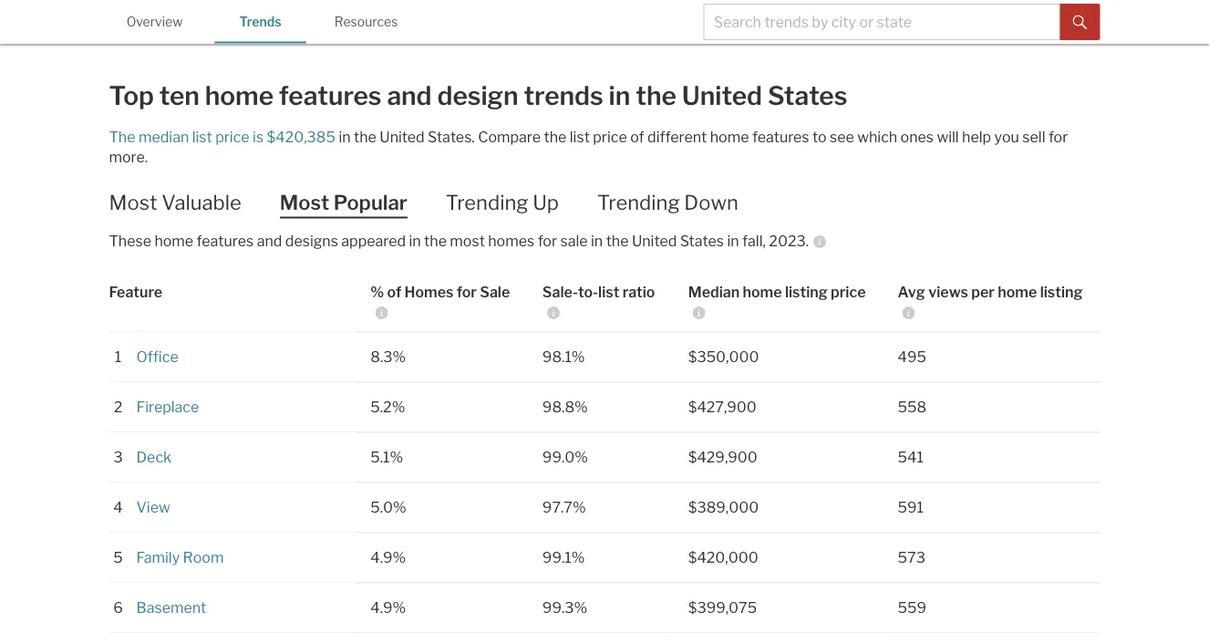 Task type: locate. For each thing, give the bounding box(es) containing it.
states up to
[[768, 80, 848, 111]]

6
[[113, 599, 123, 616]]

the left most
[[424, 232, 447, 250]]

$350,000
[[688, 348, 759, 366]]

in right trends
[[609, 80, 631, 111]]

for right sell
[[1049, 128, 1069, 146]]

features up $420,385
[[279, 80, 382, 111]]

0 horizontal spatial most
[[109, 190, 157, 215]]

which
[[858, 128, 898, 146]]

0 vertical spatial features
[[279, 80, 382, 111]]

and
[[387, 80, 432, 111], [257, 232, 282, 250]]

0 horizontal spatial states
[[680, 232, 724, 250]]

list down trends
[[570, 128, 590, 146]]

1 vertical spatial united
[[380, 128, 425, 146]]

price inside compare the list price of different home features to see which ones will help you sell for more.
[[593, 128, 627, 146]]

list right "median"
[[192, 128, 212, 146]]

1 vertical spatial features
[[753, 128, 810, 146]]

99.3%
[[543, 599, 588, 616]]

99.0%
[[543, 448, 588, 466]]

2 4.9% from the top
[[371, 599, 406, 616]]

basement
[[136, 599, 206, 616]]

up
[[533, 190, 559, 215]]

1 horizontal spatial trending
[[597, 190, 680, 215]]

to-
[[578, 283, 598, 301]]

united up different
[[682, 80, 763, 111]]

2 trending from the left
[[597, 190, 680, 215]]

0 vertical spatial united
[[682, 80, 763, 111]]

1 horizontal spatial price
[[593, 128, 627, 146]]

listing
[[785, 283, 828, 301], [1041, 283, 1083, 301]]

1 trending from the left
[[446, 190, 529, 215]]

trending up
[[446, 190, 559, 215]]

2 horizontal spatial united
[[682, 80, 763, 111]]

features left to
[[753, 128, 810, 146]]

deck
[[136, 448, 172, 466]]

2 vertical spatial features
[[197, 232, 254, 250]]

559
[[898, 599, 927, 616]]

4.9% for 99.3%
[[371, 599, 406, 616]]

listing down "2023."
[[785, 283, 828, 301]]

0 horizontal spatial price
[[215, 128, 250, 146]]

home
[[205, 80, 274, 111], [710, 128, 749, 146], [155, 232, 194, 250], [743, 283, 782, 301], [998, 283, 1037, 301]]

price
[[215, 128, 250, 146], [593, 128, 627, 146], [831, 283, 866, 301]]

resources link
[[321, 0, 412, 42]]

1 vertical spatial for
[[538, 232, 557, 250]]

trends link
[[215, 0, 306, 42]]

compare
[[478, 128, 541, 146]]

view
[[136, 498, 170, 516]]

trending inside button
[[597, 190, 680, 215]]

help
[[962, 128, 992, 146]]

1 vertical spatial and
[[257, 232, 282, 250]]

2 vertical spatial united
[[632, 232, 677, 250]]

2023.
[[769, 232, 809, 250]]

0 horizontal spatial and
[[257, 232, 282, 250]]

and up states.
[[387, 80, 432, 111]]

5.0%
[[371, 498, 407, 516]]

trending left down
[[597, 190, 680, 215]]

list inside compare the list price of different home features to see which ones will help you sell for more.
[[570, 128, 590, 146]]

of
[[631, 128, 645, 146], [387, 283, 402, 301]]

sale
[[480, 283, 510, 301]]

0 vertical spatial and
[[387, 80, 432, 111]]

united down the trending down
[[632, 232, 677, 250]]

1
[[115, 348, 122, 366]]

in right $420,385
[[339, 128, 351, 146]]

price down trends
[[593, 128, 627, 146]]

price for is
[[215, 128, 250, 146]]

1 horizontal spatial of
[[631, 128, 645, 146]]

and left designs
[[257, 232, 282, 250]]

features down valuable
[[197, 232, 254, 250]]

home up the median list price is $420,385 link
[[205, 80, 274, 111]]

1 horizontal spatial most
[[280, 190, 330, 215]]

states down down
[[680, 232, 724, 250]]

541
[[898, 448, 924, 466]]

the up different
[[636, 80, 677, 111]]

1 horizontal spatial list
[[570, 128, 590, 146]]

states.
[[428, 128, 475, 146]]

listing right the per
[[1041, 283, 1083, 301]]

most up designs
[[280, 190, 330, 215]]

list for median
[[192, 128, 212, 146]]

of right % on the top
[[387, 283, 402, 301]]

1 horizontal spatial states
[[768, 80, 848, 111]]

the down trends
[[544, 128, 567, 146]]

view link
[[136, 498, 170, 516]]

1 horizontal spatial features
[[279, 80, 382, 111]]

2 listing from the left
[[1041, 283, 1083, 301]]

trending
[[446, 190, 529, 215], [597, 190, 680, 215]]

most
[[450, 232, 485, 250]]

4.9% for 99.1%
[[371, 548, 406, 566]]

features
[[279, 80, 382, 111], [753, 128, 810, 146], [197, 232, 254, 250]]

trending up most
[[446, 190, 529, 215]]

most valuable
[[109, 190, 242, 215]]

compare the list price of different home features to see which ones will help you sell for more.
[[109, 128, 1069, 166]]

popular
[[334, 190, 408, 215]]

$389,000
[[688, 498, 759, 516]]

495
[[898, 348, 927, 366]]

2 most from the left
[[280, 190, 330, 215]]

1 vertical spatial of
[[387, 283, 402, 301]]

1 4.9% from the top
[[371, 548, 406, 566]]

for left sale in the left top of the page
[[538, 232, 557, 250]]

1 most from the left
[[109, 190, 157, 215]]

trending down button
[[597, 189, 777, 216]]

0 horizontal spatial listing
[[785, 283, 828, 301]]

states
[[768, 80, 848, 111], [680, 232, 724, 250]]

of left different
[[631, 128, 645, 146]]

%
[[371, 283, 384, 301]]

99.1%
[[543, 548, 585, 566]]

united
[[682, 80, 763, 111], [380, 128, 425, 146], [632, 232, 677, 250]]

the
[[636, 80, 677, 111], [354, 128, 377, 146], [544, 128, 567, 146], [424, 232, 447, 250], [606, 232, 629, 250]]

of inside compare the list price of different home features to see which ones will help you sell for more.
[[631, 128, 645, 146]]

0 horizontal spatial features
[[197, 232, 254, 250]]

home inside compare the list price of different home features to see which ones will help you sell for more.
[[710, 128, 749, 146]]

0 horizontal spatial united
[[380, 128, 425, 146]]

family
[[136, 548, 180, 566]]

0 horizontal spatial list
[[192, 128, 212, 146]]

for
[[1049, 128, 1069, 146], [538, 232, 557, 250], [457, 283, 477, 301]]

1 vertical spatial 4.9%
[[371, 599, 406, 616]]

1 horizontal spatial and
[[387, 80, 432, 111]]

2 horizontal spatial list
[[598, 283, 620, 301]]

list
[[192, 128, 212, 146], [570, 128, 590, 146], [598, 283, 620, 301]]

price left is
[[215, 128, 250, 146]]

8.3%
[[371, 348, 406, 366]]

price left avg
[[831, 283, 866, 301]]

1 horizontal spatial listing
[[1041, 283, 1083, 301]]

designs
[[285, 232, 338, 250]]

2 horizontal spatial features
[[753, 128, 810, 146]]

0 horizontal spatial for
[[457, 283, 477, 301]]

in
[[609, 80, 631, 111], [339, 128, 351, 146], [409, 232, 421, 250], [591, 232, 603, 250], [727, 232, 739, 250]]

ratio
[[623, 283, 655, 301]]

list left ratio
[[598, 283, 620, 301]]

appeared
[[341, 232, 406, 250]]

2 horizontal spatial for
[[1049, 128, 1069, 146]]

for left sale
[[457, 283, 477, 301]]

3
[[113, 448, 123, 466]]

0 vertical spatial states
[[768, 80, 848, 111]]

0 horizontal spatial trending
[[446, 190, 529, 215]]

united left states.
[[380, 128, 425, 146]]

most
[[109, 190, 157, 215], [280, 190, 330, 215]]

home right median
[[743, 283, 782, 301]]

0 vertical spatial 4.9%
[[371, 548, 406, 566]]

most popular button
[[280, 189, 446, 216]]

98.8%
[[543, 398, 588, 416]]

the median list price is $420,385 link
[[109, 128, 336, 146]]

97.7%
[[543, 498, 586, 516]]

trending inside button
[[446, 190, 529, 215]]

1 vertical spatial states
[[680, 232, 724, 250]]

price for of
[[593, 128, 627, 146]]

98.1%
[[543, 348, 585, 366]]

0 vertical spatial of
[[631, 128, 645, 146]]

submit search image
[[1073, 15, 1088, 30]]

most up these
[[109, 190, 157, 215]]

0 vertical spatial for
[[1049, 128, 1069, 146]]

home right different
[[710, 128, 749, 146]]

overview
[[127, 14, 183, 30]]



Task type: describe. For each thing, give the bounding box(es) containing it.
homes
[[488, 232, 535, 250]]

most valuable button
[[109, 189, 280, 216]]

trending for trending up
[[446, 190, 529, 215]]

median
[[688, 283, 740, 301]]

per
[[972, 283, 995, 301]]

fall,
[[743, 232, 766, 250]]

office link
[[136, 348, 179, 366]]

ones
[[901, 128, 934, 146]]

$427,900
[[688, 398, 757, 416]]

avg
[[898, 283, 926, 301]]

top ten home features and design trends in the united states
[[109, 80, 848, 111]]

these
[[109, 232, 151, 250]]

overview link
[[109, 0, 200, 42]]

558
[[898, 398, 927, 416]]

ten
[[159, 80, 200, 111]]

sale-
[[543, 283, 578, 301]]

$420,000
[[688, 548, 759, 566]]

the
[[109, 128, 135, 146]]

Search trends by city or state search field
[[704, 4, 1060, 40]]

sell
[[1023, 128, 1046, 146]]

1 listing from the left
[[785, 283, 828, 301]]

family room link
[[136, 548, 224, 566]]

see
[[830, 128, 855, 146]]

home right the per
[[998, 283, 1037, 301]]

most for most valuable
[[109, 190, 157, 215]]

fireplace
[[136, 398, 199, 416]]

features inside compare the list price of different home features to see which ones will help you sell for more.
[[753, 128, 810, 146]]

5
[[113, 548, 123, 566]]

$420,385
[[267, 128, 336, 146]]

office
[[136, 348, 179, 366]]

avg views per home listing
[[898, 283, 1083, 301]]

deck link
[[136, 448, 172, 466]]

list for the
[[570, 128, 590, 146]]

2 horizontal spatial price
[[831, 283, 866, 301]]

the right $420,385
[[354, 128, 377, 146]]

home down most valuable
[[155, 232, 194, 250]]

$399,075
[[688, 599, 757, 616]]

the right sale in the left top of the page
[[606, 232, 629, 250]]

room
[[183, 548, 224, 566]]

sale
[[561, 232, 588, 250]]

these home features and designs appeared in the most homes for sale in the united states in fall, 2023.
[[109, 232, 809, 250]]

resources
[[335, 14, 398, 30]]

valuable
[[162, 190, 242, 215]]

1 horizontal spatial united
[[632, 232, 677, 250]]

2
[[114, 398, 123, 416]]

for inside compare the list price of different home features to see which ones will help you sell for more.
[[1049, 128, 1069, 146]]

4
[[113, 498, 123, 516]]

list for to-
[[598, 283, 620, 301]]

median
[[139, 128, 189, 146]]

in right appeared
[[409, 232, 421, 250]]

0 horizontal spatial of
[[387, 283, 402, 301]]

2 vertical spatial for
[[457, 283, 477, 301]]

homes
[[405, 283, 454, 301]]

fireplace link
[[136, 398, 199, 416]]

will
[[937, 128, 959, 146]]

the median list price is $420,385 in the united states.
[[109, 128, 478, 146]]

5.2%
[[371, 398, 405, 416]]

trends
[[239, 14, 281, 30]]

5.1%
[[371, 448, 403, 466]]

views
[[929, 283, 969, 301]]

trending up button
[[446, 189, 597, 216]]

trends
[[524, 80, 604, 111]]

feature
[[109, 283, 162, 301]]

most for most popular
[[280, 190, 330, 215]]

the inside compare the list price of different home features to see which ones will help you sell for more.
[[544, 128, 567, 146]]

you
[[995, 128, 1020, 146]]

down
[[684, 190, 739, 215]]

basement link
[[136, 599, 206, 616]]

median home listing price
[[688, 283, 866, 301]]

to
[[813, 128, 827, 146]]

591
[[898, 498, 924, 516]]

different
[[648, 128, 707, 146]]

trending down
[[597, 190, 739, 215]]

trending for trending down
[[597, 190, 680, 215]]

design
[[437, 80, 519, 111]]

top
[[109, 80, 154, 111]]

family room
[[136, 548, 224, 566]]

573
[[898, 548, 926, 566]]

% of homes for sale
[[371, 283, 510, 301]]

$429,900
[[688, 448, 758, 466]]

1 horizontal spatial for
[[538, 232, 557, 250]]

in right sale in the left top of the page
[[591, 232, 603, 250]]

in left fall,
[[727, 232, 739, 250]]

more.
[[109, 148, 148, 166]]

sale-to-list ratio
[[543, 283, 655, 301]]

is
[[253, 128, 264, 146]]

most popular
[[280, 190, 408, 215]]



Task type: vqa. For each thing, say whether or not it's contained in the screenshot.


